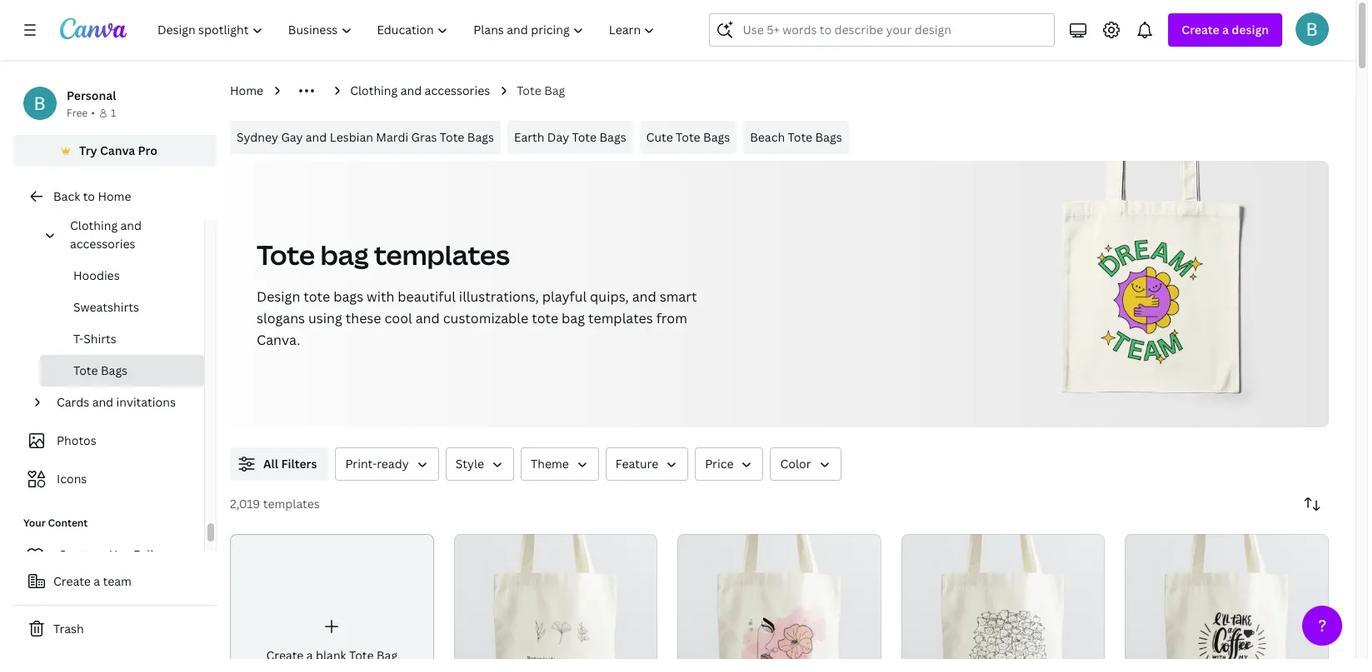 Task type: describe. For each thing, give the bounding box(es) containing it.
and down beautiful
[[416, 309, 440, 328]]

create a team
[[53, 573, 132, 589]]

bags left "cute" in the top left of the page
[[600, 129, 626, 145]]

personal
[[67, 88, 116, 103]]

tote inside cute tote bags link
[[676, 129, 701, 145]]

lesbian
[[330, 129, 373, 145]]

tote up design
[[257, 237, 315, 273]]

bags left earth
[[467, 129, 494, 145]]

sweatshirts link
[[40, 292, 204, 323]]

follow
[[133, 547, 170, 563]]

theme button
[[521, 448, 599, 481]]

and right gay
[[306, 129, 327, 145]]

and right cards
[[92, 394, 113, 410]]

these
[[346, 309, 381, 328]]

day
[[548, 129, 569, 145]]

customizable
[[443, 309, 529, 328]]

1 horizontal spatial accessories
[[425, 83, 490, 98]]

Search search field
[[743, 14, 1045, 46]]

0 vertical spatial clothing
[[350, 83, 398, 98]]

playful
[[542, 288, 587, 306]]

earth day tote bags
[[514, 129, 626, 145]]

color
[[781, 456, 811, 472]]

tote down t-
[[73, 363, 98, 378]]

feature button
[[606, 448, 689, 481]]

design tote bags with beautiful illustrations, playful quips, and smart slogans using these cool and customizable tote bag templates from canva.
[[257, 288, 697, 349]]

home link
[[230, 82, 264, 100]]

photos
[[57, 433, 96, 448]]

content
[[48, 516, 88, 530]]

t-shirts
[[73, 331, 116, 347]]

quips,
[[590, 288, 629, 306]]

slogans
[[257, 309, 305, 328]]

2,019 templates
[[230, 496, 320, 512]]

all
[[263, 456, 278, 472]]

t-shirts link
[[40, 323, 204, 355]]

tote inside 'beach tote bags' link
[[788, 129, 813, 145]]

bag
[[544, 83, 565, 98]]

gras
[[411, 129, 437, 145]]

theme
[[531, 456, 569, 472]]

create a design
[[1182, 22, 1269, 38]]

sydney gay and lesbian mardi gras tote bags
[[237, 129, 494, 145]]

beautiful
[[398, 288, 456, 306]]

style
[[456, 456, 484, 472]]

style button
[[446, 448, 514, 481]]

tote bags
[[73, 363, 128, 378]]

cute
[[646, 129, 673, 145]]

create a team button
[[13, 565, 217, 598]]

all filters
[[263, 456, 317, 472]]

0 horizontal spatial home
[[98, 188, 131, 204]]

design
[[1232, 22, 1269, 38]]

canva
[[100, 143, 135, 158]]

back to home
[[53, 188, 131, 204]]

canva.
[[257, 331, 300, 349]]

earth day tote bags link
[[508, 121, 633, 154]]

creators you follow
[[58, 547, 170, 563]]

cards and invitations
[[57, 394, 176, 410]]

earth
[[514, 129, 545, 145]]

1 horizontal spatial tote
[[532, 309, 559, 328]]

price button
[[695, 448, 764, 481]]

pro
[[138, 143, 157, 158]]

top level navigation element
[[147, 13, 670, 47]]

trash
[[53, 621, 84, 637]]

Sort by button
[[1296, 488, 1329, 521]]

0 horizontal spatial bag
[[320, 237, 369, 273]]

trash link
[[13, 613, 217, 646]]

team
[[103, 573, 132, 589]]

sydney gay and lesbian mardi gras tote bags link
[[230, 121, 501, 154]]

hoodies link
[[40, 260, 204, 292]]

create for create a design
[[1182, 22, 1220, 38]]

free •
[[67, 106, 95, 120]]

bags right beach
[[816, 129, 842, 145]]

creators you follow link
[[13, 538, 204, 572]]

1
[[111, 106, 116, 120]]

using
[[308, 309, 342, 328]]

mardi
[[376, 129, 409, 145]]

all filters button
[[230, 448, 329, 481]]

tote bag
[[517, 83, 565, 98]]

ready
[[377, 456, 409, 472]]

and up gras
[[401, 83, 422, 98]]

tote inside 'earth day tote bags' link
[[572, 129, 597, 145]]

clothing and accessories button
[[63, 210, 194, 260]]

bags left beach
[[704, 129, 730, 145]]

•
[[91, 106, 95, 120]]

and inside button
[[120, 218, 142, 233]]

bags up cards and invitations
[[101, 363, 128, 378]]

create a blank tote bag element
[[230, 534, 434, 659]]

cute tote bags
[[646, 129, 730, 145]]



Task type: vqa. For each thing, say whether or not it's contained in the screenshot.
then to the right
no



Task type: locate. For each thing, give the bounding box(es) containing it.
0 vertical spatial clothing and accessories
[[350, 83, 490, 98]]

back to home link
[[13, 180, 217, 213]]

templates up beautiful
[[374, 237, 510, 273]]

icons
[[57, 471, 87, 487]]

icons link
[[23, 463, 194, 495]]

0 horizontal spatial create
[[53, 573, 91, 589]]

cool
[[385, 309, 412, 328]]

tote up using
[[304, 288, 330, 306]]

brad klo image
[[1296, 13, 1329, 46]]

home
[[230, 83, 264, 98], [98, 188, 131, 204]]

create inside dropdown button
[[1182, 22, 1220, 38]]

price
[[705, 456, 734, 472]]

1 horizontal spatial templates
[[374, 237, 510, 273]]

1 horizontal spatial clothing
[[350, 83, 398, 98]]

accessories inside button
[[70, 236, 136, 252]]

accessories up hoodies
[[70, 236, 136, 252]]

bag up the bags
[[320, 237, 369, 273]]

1 vertical spatial create
[[53, 573, 91, 589]]

try canva pro button
[[13, 135, 217, 167]]

0 vertical spatial create
[[1182, 22, 1220, 38]]

tote bag templates image
[[974, 161, 1329, 428], [1088, 240, 1213, 364]]

tote right beach
[[788, 129, 813, 145]]

beach
[[750, 129, 785, 145]]

1 vertical spatial home
[[98, 188, 131, 204]]

and down back to home link
[[120, 218, 142, 233]]

filters
[[281, 456, 317, 472]]

free
[[67, 106, 88, 120]]

0 vertical spatial accessories
[[425, 83, 490, 98]]

tote right "cute" in the top left of the page
[[676, 129, 701, 145]]

0 vertical spatial home
[[230, 83, 264, 98]]

clothing and accessories inside button
[[70, 218, 142, 252]]

0 horizontal spatial a
[[94, 573, 100, 589]]

tote bag templates
[[257, 237, 510, 273]]

0 vertical spatial tote
[[304, 288, 330, 306]]

0 horizontal spatial clothing
[[70, 218, 118, 233]]

cards
[[57, 394, 89, 410]]

your content
[[23, 516, 88, 530]]

design
[[257, 288, 300, 306]]

beach tote bags link
[[744, 121, 849, 154]]

creators
[[58, 547, 107, 563]]

create inside "button"
[[53, 573, 91, 589]]

1 vertical spatial clothing
[[70, 218, 118, 233]]

clothing inside button
[[70, 218, 118, 233]]

try
[[79, 143, 97, 158]]

1 vertical spatial bag
[[562, 309, 585, 328]]

black botanicals minimal art/design tote bag image
[[454, 534, 658, 659]]

and left smart
[[632, 288, 657, 306]]

0 vertical spatial templates
[[374, 237, 510, 273]]

gay
[[281, 129, 303, 145]]

create left design
[[1182, 22, 1220, 38]]

0 horizontal spatial accessories
[[70, 236, 136, 252]]

try canva pro
[[79, 143, 157, 158]]

1 horizontal spatial bag
[[562, 309, 585, 328]]

smart
[[660, 288, 697, 306]]

bag inside design tote bags with beautiful illustrations, playful quips, and smart slogans using these cool and customizable tote bag templates from canva.
[[562, 309, 585, 328]]

invitations
[[116, 394, 176, 410]]

1 horizontal spatial a
[[1223, 22, 1229, 38]]

home up sydney
[[230, 83, 264, 98]]

templates inside design tote bags with beautiful illustrations, playful quips, and smart slogans using these cool and customizable tote bag templates from canva.
[[589, 309, 653, 328]]

accessories up gras
[[425, 83, 490, 98]]

with
[[367, 288, 395, 306]]

2,019
[[230, 496, 260, 512]]

create for create a team
[[53, 573, 91, 589]]

templates
[[374, 237, 510, 273], [589, 309, 653, 328], [263, 496, 320, 512]]

2 vertical spatial templates
[[263, 496, 320, 512]]

1 vertical spatial a
[[94, 573, 100, 589]]

your
[[23, 516, 46, 530]]

tote
[[304, 288, 330, 306], [532, 309, 559, 328]]

0 vertical spatial bag
[[320, 237, 369, 273]]

bags
[[334, 288, 364, 306]]

clothing and accessories up gras
[[350, 83, 490, 98]]

photos link
[[23, 425, 194, 457]]

a left design
[[1223, 22, 1229, 38]]

tote left "bag"
[[517, 83, 542, 98]]

hoodies
[[73, 268, 120, 283]]

clothing up sydney gay and lesbian mardi gras tote bags
[[350, 83, 398, 98]]

a
[[1223, 22, 1229, 38], [94, 573, 100, 589]]

print-ready button
[[335, 448, 439, 481]]

tote right gras
[[440, 129, 465, 145]]

0 vertical spatial a
[[1223, 22, 1229, 38]]

create down creators
[[53, 573, 91, 589]]

home right to
[[98, 188, 131, 204]]

a left team
[[94, 573, 100, 589]]

1 vertical spatial accessories
[[70, 236, 136, 252]]

cards and invitations link
[[50, 387, 194, 418]]

a for team
[[94, 573, 100, 589]]

None search field
[[710, 13, 1056, 47]]

color button
[[771, 448, 841, 481]]

accessories
[[425, 83, 490, 98], [70, 236, 136, 252]]

illustrations,
[[459, 288, 539, 306]]

1 horizontal spatial clothing and accessories
[[350, 83, 490, 98]]

to
[[83, 188, 95, 204]]

clothing
[[350, 83, 398, 98], [70, 218, 118, 233]]

soft pink minimalist paint girls line tote bag image
[[678, 534, 882, 659]]

doodle animals tote bag design image
[[902, 534, 1106, 659]]

cute tote bags link
[[640, 121, 737, 154]]

print-
[[345, 456, 377, 472]]

beach tote bags
[[750, 129, 842, 145]]

templates down all filters
[[263, 496, 320, 512]]

templates down quips,
[[589, 309, 653, 328]]

you
[[110, 547, 131, 563]]

1 vertical spatial tote
[[532, 309, 559, 328]]

bag down playful
[[562, 309, 585, 328]]

a for design
[[1223, 22, 1229, 38]]

tote right the day
[[572, 129, 597, 145]]

black and white funny typography coffee quote tote bag image
[[1126, 534, 1329, 659]]

1 vertical spatial templates
[[589, 309, 653, 328]]

clothing down back to home at the left top of the page
[[70, 218, 118, 233]]

0 horizontal spatial clothing and accessories
[[70, 218, 142, 252]]

1 vertical spatial clothing and accessories
[[70, 218, 142, 252]]

print-ready
[[345, 456, 409, 472]]

feature
[[616, 456, 659, 472]]

bags
[[467, 129, 494, 145], [600, 129, 626, 145], [704, 129, 730, 145], [816, 129, 842, 145], [101, 363, 128, 378]]

create a design button
[[1169, 13, 1283, 47]]

2 horizontal spatial templates
[[589, 309, 653, 328]]

tote
[[517, 83, 542, 98], [440, 129, 465, 145], [572, 129, 597, 145], [676, 129, 701, 145], [788, 129, 813, 145], [257, 237, 315, 273], [73, 363, 98, 378]]

and
[[401, 83, 422, 98], [306, 129, 327, 145], [120, 218, 142, 233], [632, 288, 657, 306], [416, 309, 440, 328], [92, 394, 113, 410]]

sydney
[[237, 129, 278, 145]]

t-
[[73, 331, 84, 347]]

bag
[[320, 237, 369, 273], [562, 309, 585, 328]]

a inside create a design dropdown button
[[1223, 22, 1229, 38]]

1 horizontal spatial home
[[230, 83, 264, 98]]

a inside the create a team "button"
[[94, 573, 100, 589]]

0 horizontal spatial tote
[[304, 288, 330, 306]]

from
[[657, 309, 688, 328]]

tote inside sydney gay and lesbian mardi gras tote bags link
[[440, 129, 465, 145]]

back
[[53, 188, 80, 204]]

shirts
[[83, 331, 116, 347]]

sweatshirts
[[73, 299, 139, 315]]

tote down playful
[[532, 309, 559, 328]]

1 horizontal spatial create
[[1182, 22, 1220, 38]]

create
[[1182, 22, 1220, 38], [53, 573, 91, 589]]

clothing and accessories down back to home link
[[70, 218, 142, 252]]

0 horizontal spatial templates
[[263, 496, 320, 512]]



